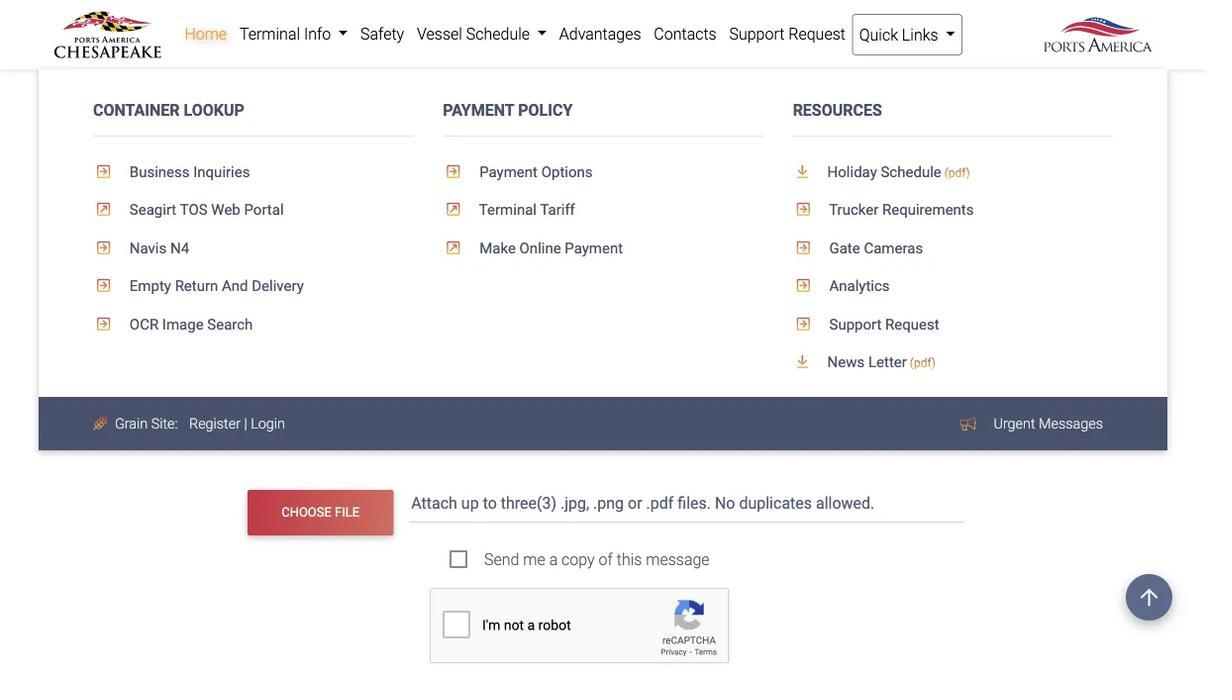 Task type: locate. For each thing, give the bounding box(es) containing it.
and
[[222, 278, 248, 295]]

trucker
[[829, 201, 879, 219]]

0 vertical spatial support
[[730, 24, 785, 43]]

name
[[270, 92, 310, 111], [312, 154, 352, 173]]

support
[[730, 24, 785, 43], [830, 316, 882, 333]]

business inquiries
[[126, 163, 250, 180]]

a
[[549, 551, 558, 569]]

0 vertical spatial schedule
[[466, 24, 530, 43]]

schedule for holiday
[[881, 163, 942, 180]]

1 vertical spatial (pdf)
[[910, 357, 936, 371]]

0 horizontal spatial schedule
[[466, 24, 530, 43]]

payment policy
[[443, 101, 573, 120]]

1 vertical spatial support request
[[826, 316, 940, 333]]

info
[[304, 24, 331, 43]]

analytics
[[826, 278, 890, 295]]

message
[[646, 551, 710, 569]]

this
[[617, 551, 642, 569]]

quick links
[[860, 25, 943, 44]]

phone number
[[242, 216, 344, 235]]

your
[[296, 278, 327, 297]]

quick
[[860, 25, 898, 44]]

support request left quick
[[730, 24, 846, 43]]

contacts link
[[648, 14, 723, 53]]

messages
[[1039, 415, 1104, 432]]

1 arrow to bottom image from the top
[[793, 164, 824, 179]]

trucker requirements link
[[793, 191, 1113, 229]]

analytics link
[[793, 267, 1113, 305]]

support request link
[[723, 14, 852, 53], [793, 305, 1113, 343]]

n4
[[170, 239, 189, 257]]

1 horizontal spatial name
[[312, 154, 352, 173]]

payment options
[[476, 163, 593, 180]]

terminal
[[240, 24, 300, 43], [479, 201, 537, 219]]

0 vertical spatial name
[[270, 92, 310, 111]]

arrow to bottom image left the holiday
[[793, 164, 824, 179]]

0 horizontal spatial terminal
[[240, 24, 300, 43]]

seagirt
[[130, 201, 177, 219]]

choose
[[282, 505, 332, 520]]

(pdf) for schedule
[[945, 166, 971, 180]]

specify your issue
[[242, 278, 367, 297]]

schedule right the vessel
[[466, 24, 530, 43]]

online
[[520, 239, 561, 257]]

support request link up letter
[[793, 305, 1113, 343]]

0 horizontal spatial (pdf)
[[910, 357, 936, 371]]

0 vertical spatial support request
[[730, 24, 846, 43]]

Specify your issue text field
[[242, 265, 965, 413]]

0 horizontal spatial name
[[270, 92, 310, 111]]

tariff
[[540, 201, 575, 219]]

choose file
[[282, 505, 360, 520]]

terminal for terminal info
[[240, 24, 300, 43]]

1 vertical spatial request
[[886, 316, 940, 333]]

Full name text field
[[242, 79, 965, 117]]

(pdf) right letter
[[910, 357, 936, 371]]

Company name text field
[[242, 141, 965, 179]]

1 horizontal spatial request
[[886, 316, 940, 333]]

1 vertical spatial terminal
[[479, 201, 537, 219]]

payment down terminal tariff link
[[565, 239, 623, 257]]

support request link left quick
[[723, 14, 852, 53]]

support down analytics
[[830, 316, 882, 333]]

support right contacts link on the right of the page
[[730, 24, 785, 43]]

terminal tariff
[[476, 201, 575, 219]]

0 vertical spatial arrow to bottom image
[[793, 164, 824, 179]]

name right full
[[270, 92, 310, 111]]

send
[[484, 551, 519, 569]]

advantages
[[559, 24, 641, 43]]

grain
[[115, 415, 148, 432]]

gate
[[830, 239, 861, 257]]

E-mail email field
[[242, 17, 965, 55]]

2 arrow to bottom image from the top
[[793, 355, 824, 370]]

register
[[189, 415, 241, 432]]

delivery
[[252, 278, 304, 295]]

advantages link
[[553, 14, 648, 53]]

home
[[185, 24, 227, 43]]

|
[[244, 415, 247, 432]]

container lookup
[[93, 101, 244, 120]]

container
[[93, 101, 180, 120]]

1 vertical spatial name
[[312, 154, 352, 173]]

1 vertical spatial schedule
[[881, 163, 942, 180]]

cameras
[[864, 239, 923, 257]]

0 vertical spatial terminal
[[240, 24, 300, 43]]

0 horizontal spatial request
[[789, 24, 846, 43]]

0 vertical spatial payment
[[443, 101, 514, 120]]

(pdf) inside holiday schedule (pdf)
[[945, 166, 971, 180]]

schedule
[[466, 24, 530, 43], [881, 163, 942, 180]]

terminal inside quick links element
[[479, 201, 537, 219]]

payment options link
[[443, 153, 763, 191]]

1 horizontal spatial (pdf)
[[945, 166, 971, 180]]

1 horizontal spatial terminal
[[479, 201, 537, 219]]

urgent
[[994, 415, 1036, 432]]

0 horizontal spatial support
[[730, 24, 785, 43]]

seagirt tos web portal link
[[93, 191, 413, 229]]

company name
[[242, 154, 352, 173]]

0 vertical spatial (pdf)
[[945, 166, 971, 180]]

arrow to bottom image
[[793, 164, 824, 179], [793, 355, 824, 370]]

schedule inside quick links element
[[881, 163, 942, 180]]

request inside quick links element
[[886, 316, 940, 333]]

copy
[[562, 551, 595, 569]]

return
[[175, 278, 218, 295]]

payment left policy
[[443, 101, 514, 120]]

(pdf) inside news letter (pdf)
[[910, 357, 936, 371]]

holiday
[[828, 163, 877, 180]]

request up letter
[[886, 316, 940, 333]]

1 vertical spatial arrow to bottom image
[[793, 355, 824, 370]]

1 horizontal spatial support
[[830, 316, 882, 333]]

gate cameras
[[826, 239, 923, 257]]

go to top image
[[1126, 575, 1173, 621]]

ocr image search link
[[93, 305, 413, 343]]

holiday schedule (pdf)
[[824, 163, 971, 180]]

grain site:
[[115, 415, 178, 432]]

search
[[207, 316, 253, 333]]

arrow to bottom image left news
[[793, 355, 824, 370]]

lookup
[[184, 101, 244, 120]]

1 vertical spatial support
[[830, 316, 882, 333]]

make
[[480, 239, 516, 257]]

policy
[[518, 101, 573, 120]]

news letter (pdf)
[[824, 354, 936, 371]]

e-
[[242, 30, 255, 49]]

arrow to bottom image for news letter
[[793, 355, 824, 370]]

payment
[[443, 101, 514, 120], [480, 163, 538, 180], [565, 239, 623, 257]]

1 vertical spatial payment
[[480, 163, 538, 180]]

issue
[[331, 278, 367, 297]]

2 vertical spatial payment
[[565, 239, 623, 257]]

name right company
[[312, 154, 352, 173]]

1 horizontal spatial schedule
[[881, 163, 942, 180]]

request
[[789, 24, 846, 43], [886, 316, 940, 333]]

Attach up to three(3) .jpg, .png or .pdf files. No duplicates allowed. text field
[[409, 484, 969, 523]]

payment up terminal tariff
[[480, 163, 538, 180]]

schedule up trucker requirements
[[881, 163, 942, 180]]

login
[[251, 415, 285, 432]]

seagirt tos web portal
[[126, 201, 284, 219]]

full
[[242, 92, 266, 111]]

request left quick
[[789, 24, 846, 43]]

specify
[[242, 278, 293, 297]]

1 vertical spatial support request link
[[793, 305, 1113, 343]]

support request up news letter (pdf)
[[826, 316, 940, 333]]

(pdf) up trucker requirements link
[[945, 166, 971, 180]]

navis
[[130, 239, 167, 257]]

register link
[[189, 415, 241, 432]]



Task type: describe. For each thing, give the bounding box(es) containing it.
vessel schedule link
[[411, 14, 553, 53]]

resources
[[793, 101, 882, 120]]

links
[[902, 25, 939, 44]]

options
[[542, 163, 593, 180]]

ocr
[[130, 316, 159, 333]]

of
[[599, 551, 613, 569]]

phone
[[242, 216, 286, 235]]

file
[[335, 505, 360, 520]]

portal
[[244, 201, 284, 219]]

e-mail
[[242, 30, 285, 49]]

navis n4
[[126, 239, 189, 257]]

requirements
[[883, 201, 974, 219]]

name for company name
[[312, 154, 352, 173]]

trucker requirements
[[826, 201, 974, 219]]

urgent messages
[[994, 415, 1104, 432]]

number
[[290, 216, 344, 235]]

support inside quick links element
[[830, 316, 882, 333]]

terminal for terminal tariff
[[479, 201, 537, 219]]

quick links link
[[852, 14, 963, 55]]

empty return and delivery link
[[93, 267, 413, 305]]

home link
[[178, 14, 233, 53]]

arrow to bottom image for holiday schedule
[[793, 164, 824, 179]]

terminal tariff link
[[443, 191, 763, 229]]

login link
[[251, 415, 285, 432]]

safety
[[361, 24, 404, 43]]

letter
[[869, 354, 907, 371]]

company
[[242, 154, 308, 173]]

vessel schedule
[[417, 24, 534, 43]]

news
[[828, 354, 865, 371]]

gate cameras link
[[793, 229, 1113, 267]]

bullhorn image
[[961, 417, 981, 431]]

contacts
[[654, 24, 717, 43]]

wheat image
[[93, 417, 111, 431]]

business
[[130, 163, 190, 180]]

0 vertical spatial support request link
[[723, 14, 852, 53]]

site:
[[151, 415, 178, 432]]

support request inside quick links element
[[826, 316, 940, 333]]

send me a copy of this message
[[484, 551, 710, 569]]

ocr image search
[[126, 316, 253, 333]]

business inquiries link
[[93, 153, 413, 191]]

0 vertical spatial request
[[789, 24, 846, 43]]

image
[[162, 316, 204, 333]]

navis n4 link
[[93, 229, 413, 267]]

(pdf) for letter
[[910, 357, 936, 371]]

empty
[[130, 278, 171, 295]]

payment for payment policy
[[443, 101, 514, 120]]

tos
[[180, 201, 208, 219]]

web
[[211, 201, 240, 219]]

make online payment link
[[443, 229, 763, 267]]

name for full name
[[270, 92, 310, 111]]

schedule for vessel
[[466, 24, 530, 43]]

payment for payment options
[[480, 163, 538, 180]]

full name
[[242, 92, 310, 111]]

urgent messages link
[[984, 405, 1113, 442]]

me
[[523, 551, 546, 569]]

safety link
[[354, 14, 411, 53]]

vessel
[[417, 24, 462, 43]]

terminal info link
[[233, 14, 354, 53]]

empty return and delivery
[[126, 278, 304, 295]]

terminal info
[[240, 24, 335, 43]]

mail
[[255, 30, 285, 49]]

make online payment
[[476, 239, 623, 257]]

Phone number text field
[[242, 203, 965, 241]]

quick links element
[[39, 69, 1168, 451]]



Task type: vqa. For each thing, say whether or not it's contained in the screenshot.
Ocean
no



